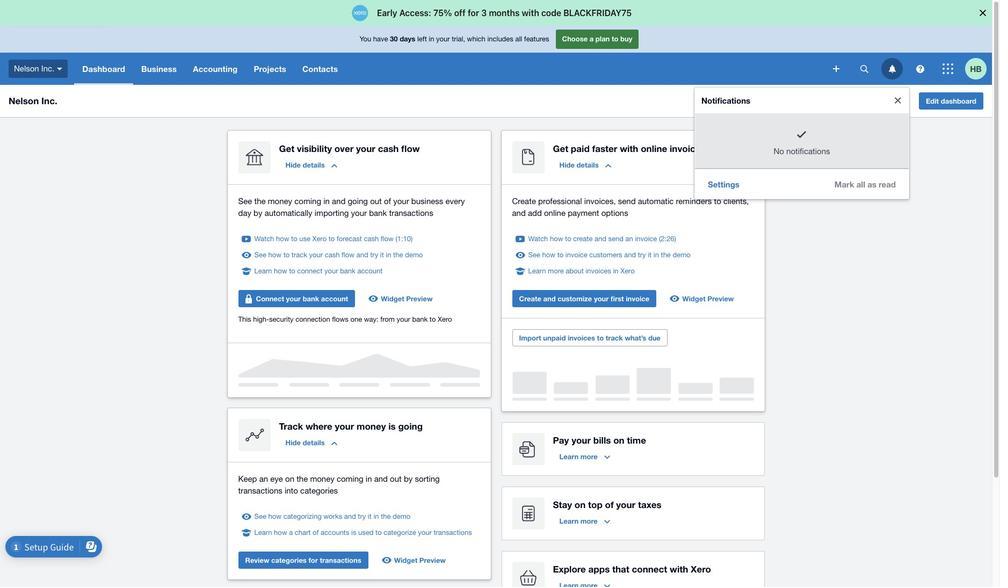 Task type: vqa. For each thing, say whether or not it's contained in the screenshot.
Manage menu toggle image
no



Task type: describe. For each thing, give the bounding box(es) containing it.
dashboard
[[941, 97, 977, 105]]

1 horizontal spatial flow
[[381, 235, 394, 243]]

banner containing hb
[[0, 26, 992, 199]]

0 vertical spatial is
[[388, 421, 396, 432]]

money inside see the money coming in and going out of your business every day by automatically importing your bank transactions
[[268, 197, 292, 206]]

and inside 'keep an eye on the money coming in and out by sorting transactions into categories'
[[374, 474, 388, 483]]

banking preview line graph image
[[238, 354, 480, 387]]

transactions inside see the money coming in and going out of your business every day by automatically importing your bank transactions
[[389, 208, 433, 218]]

connection
[[296, 315, 330, 323]]

get visibility over your cash flow
[[279, 143, 420, 154]]

bills
[[593, 435, 611, 446]]

0 vertical spatial cash
[[378, 143, 399, 154]]

hide details button for paid
[[553, 156, 618, 173]]

that
[[612, 563, 629, 575]]

taxes icon image
[[512, 497, 544, 530]]

1 vertical spatial a
[[289, 529, 293, 537]]

categorizing
[[283, 512, 322, 520]]

the down (1:10)
[[393, 251, 403, 259]]

clients,
[[723, 197, 749, 206]]

accounting
[[193, 64, 238, 74]]

1 vertical spatial of
[[605, 499, 614, 510]]

faster
[[592, 143, 617, 154]]

how for chart
[[274, 529, 287, 537]]

stay on top of your taxes
[[553, 499, 662, 510]]

2 vertical spatial cash
[[325, 251, 340, 259]]

widget for invoices
[[682, 294, 706, 303]]

bank right from
[[412, 315, 428, 323]]

to up learn more about invoices in xero
[[557, 251, 564, 259]]

your left "taxes"
[[616, 499, 636, 510]]

watch for get paid faster with online invoices
[[528, 235, 548, 243]]

1 horizontal spatial going
[[398, 421, 423, 432]]

mark all as read
[[835, 179, 896, 189]]

more for your
[[581, 452, 598, 461]]

the up categorize
[[381, 512, 391, 520]]

to right used
[[376, 529, 382, 537]]

30
[[390, 35, 398, 43]]

nelson inc. inside popup button
[[14, 64, 54, 73]]

contacts button
[[294, 53, 346, 85]]

how for invoice
[[542, 251, 555, 259]]

from
[[380, 315, 395, 323]]

to inside the create professional invoices, send automatic reminders to clients, and add online payment options
[[714, 197, 721, 206]]

explore
[[553, 563, 586, 575]]

watch how to use xero to forecast cash flow (1:10)
[[254, 235, 413, 243]]

how for connect
[[274, 267, 287, 275]]

2 horizontal spatial flow
[[401, 143, 420, 154]]

connect your bank account button
[[238, 290, 355, 307]]

how for track
[[268, 251, 281, 259]]

demo up categorize
[[393, 512, 411, 520]]

2 horizontal spatial svg image
[[943, 63, 953, 74]]

transactions inside learn how a chart of accounts is used to categorize your transactions link
[[434, 529, 472, 537]]

top
[[588, 499, 603, 510]]

see how to track your cash flow and try it in the demo
[[254, 251, 423, 259]]

on for time
[[614, 435, 625, 446]]

widget preview for flow
[[381, 294, 433, 303]]

widget preview button for invoices
[[665, 290, 740, 307]]

create for create professional invoices, send automatic reminders to clients, and add online payment options
[[512, 197, 536, 206]]

hide details button for where
[[279, 434, 344, 451]]

invoices preview bar graph image
[[512, 368, 754, 401]]

your up learn how to connect your bank account
[[309, 251, 323, 259]]

import unpaid invoices to track what's due button
[[512, 329, 668, 346]]

for
[[309, 556, 318, 565]]

add-ons icon image
[[512, 562, 544, 587]]

by inside see the money coming in and going out of your business every day by automatically importing your bank transactions
[[254, 208, 262, 218]]

get for get visibility over your cash flow
[[279, 143, 294, 154]]

import
[[519, 334, 541, 342]]

1 horizontal spatial it
[[380, 251, 384, 259]]

a inside banner
[[590, 35, 594, 43]]

notifications
[[786, 147, 830, 156]]

see for see how to invoice customers and try it in the demo
[[528, 251, 540, 259]]

paid
[[571, 143, 590, 154]]

buy
[[620, 35, 632, 43]]

1 horizontal spatial svg image
[[889, 65, 896, 73]]

have
[[373, 35, 388, 43]]

learn more for your
[[559, 452, 598, 461]]

unpaid
[[543, 334, 566, 342]]

1 vertical spatial money
[[357, 421, 386, 432]]

learn how a chart of accounts is used to categorize your transactions link
[[254, 527, 472, 538]]

in inside "link"
[[613, 267, 619, 275]]

you have 30 days left in your trial, which includes all features
[[360, 35, 549, 43]]

(1:10)
[[396, 235, 413, 243]]

1 vertical spatial invoice
[[566, 251, 588, 259]]

navigation containing dashboard
[[74, 53, 826, 85]]

watch how to create and send an invoice (2:26)
[[528, 235, 676, 243]]

learn down pay
[[559, 452, 579, 461]]

how for create
[[550, 235, 563, 243]]

your right categorize
[[418, 529, 432, 537]]

keep
[[238, 474, 257, 483]]

(2:26)
[[659, 235, 676, 243]]

invoices,
[[584, 197, 616, 206]]

apps
[[588, 563, 610, 575]]

keep an eye on the money coming in and out by sorting transactions into categories
[[238, 474, 440, 495]]

demo down (1:10)
[[405, 251, 423, 259]]

categories inside button
[[271, 556, 307, 565]]

watch how to use xero to forecast cash flow (1:10) link
[[254, 234, 413, 244]]

create and customize your first invoice
[[519, 294, 650, 303]]

0 horizontal spatial it
[[368, 512, 372, 520]]

flows
[[332, 315, 349, 323]]

categorize
[[384, 529, 416, 537]]

customize
[[558, 294, 592, 303]]

dashboard link
[[74, 53, 133, 85]]

visibility
[[297, 143, 332, 154]]

about
[[566, 267, 584, 275]]

connect
[[256, 294, 284, 303]]

preview for get visibility over your cash flow
[[406, 294, 433, 303]]

high-
[[253, 315, 269, 323]]

learn more button for your
[[553, 448, 617, 465]]

your right pay
[[572, 435, 591, 446]]

your right over
[[356, 143, 375, 154]]

xero inside "link"
[[621, 267, 635, 275]]

see how categorizing works and try it in the demo link
[[254, 511, 411, 522]]

payment
[[568, 208, 599, 218]]

get paid faster with online invoices
[[553, 143, 706, 154]]

to up see how to track your cash flow and try it in the demo
[[329, 235, 335, 243]]

and inside see how categorizing works and try it in the demo link
[[344, 512, 356, 520]]

0 vertical spatial invoice
[[635, 235, 657, 243]]

one
[[350, 315, 362, 323]]

to right from
[[430, 315, 436, 323]]

2 horizontal spatial it
[[648, 251, 652, 259]]

what's
[[625, 334, 646, 342]]

1 horizontal spatial on
[[575, 499, 586, 510]]

mark all as read button
[[826, 173, 905, 195]]

no notifications
[[774, 147, 830, 156]]

create for create and customize your first invoice
[[519, 294, 541, 303]]

due
[[648, 334, 661, 342]]

time
[[627, 435, 646, 446]]

and inside see how to track your cash flow and try it in the demo link
[[356, 251, 368, 259]]

pay your bills on time
[[553, 435, 646, 446]]

hide for where
[[285, 438, 301, 447]]

see for see the money coming in and going out of your business every day by automatically importing your bank transactions
[[238, 197, 252, 206]]

connect for with
[[632, 563, 667, 575]]

details for paid
[[577, 161, 599, 169]]

send inside the create professional invoices, send automatic reminders to clients, and add online payment options
[[618, 197, 636, 206]]

business
[[411, 197, 443, 206]]

and inside see how to invoice customers and try it in the demo link
[[624, 251, 636, 259]]

learn down stay
[[559, 517, 579, 525]]

details for visibility
[[303, 161, 325, 169]]

automatically
[[265, 208, 312, 218]]

your left first
[[594, 294, 609, 303]]

edit dashboard button
[[919, 92, 984, 110]]

watch how to create and send an invoice (2:26) link
[[528, 234, 676, 244]]

pay
[[553, 435, 569, 446]]

and inside 'create and customize your first invoice' button
[[543, 294, 556, 303]]

business button
[[133, 53, 185, 85]]

on for the
[[285, 474, 294, 483]]

to left the use
[[291, 235, 297, 243]]

learn for xero
[[528, 267, 546, 275]]

see the money coming in and going out of your business every day by automatically importing your bank transactions
[[238, 197, 465, 218]]

edit dashboard
[[926, 97, 977, 105]]

explore apps that connect with xero
[[553, 563, 711, 575]]

0 horizontal spatial svg image
[[833, 66, 840, 72]]

0 vertical spatial track
[[292, 251, 307, 259]]

in inside you have 30 days left in your trial, which includes all features
[[429, 35, 434, 43]]

1 vertical spatial cash
[[364, 235, 379, 243]]

widget for flow
[[381, 294, 404, 303]]

1 vertical spatial with
[[670, 563, 688, 575]]

importing
[[315, 208, 349, 218]]

see how to invoice customers and try it in the demo link
[[528, 250, 691, 261]]

settings
[[708, 179, 740, 189]]

read
[[879, 179, 896, 189]]

dashboard
[[82, 64, 125, 74]]

business
[[141, 64, 177, 74]]

how for use
[[276, 235, 289, 243]]

as
[[868, 179, 877, 189]]

invoices inside "import unpaid invoices to track what's due" button
[[568, 334, 595, 342]]

and inside see the money coming in and going out of your business every day by automatically importing your bank transactions
[[332, 197, 346, 206]]

widget preview for invoices
[[682, 294, 734, 303]]

in inside 'keep an eye on the money coming in and out by sorting transactions into categories'
[[366, 474, 372, 483]]

money inside 'keep an eye on the money coming in and out by sorting transactions into categories'
[[310, 474, 335, 483]]

account inside button
[[321, 294, 348, 303]]

1 horizontal spatial svg image
[[860, 65, 868, 73]]



Task type: locate. For each thing, give the bounding box(es) containing it.
2 vertical spatial more
[[581, 517, 598, 525]]

widget preview button
[[364, 290, 439, 307], [665, 290, 740, 307], [377, 552, 452, 569]]

and down forecast
[[356, 251, 368, 259]]

0 vertical spatial inc.
[[41, 64, 54, 73]]

hb
[[970, 64, 982, 73]]

get left paid on the top of the page
[[553, 143, 568, 154]]

projects button
[[246, 53, 294, 85]]

1 vertical spatial going
[[398, 421, 423, 432]]

account
[[357, 267, 383, 275], [321, 294, 348, 303]]

watch down add
[[528, 235, 548, 243]]

review categories for transactions
[[245, 556, 361, 565]]

1 horizontal spatial coming
[[337, 474, 363, 483]]

1 vertical spatial connect
[[632, 563, 667, 575]]

0 horizontal spatial get
[[279, 143, 294, 154]]

2 horizontal spatial money
[[357, 421, 386, 432]]

group
[[695, 88, 909, 199]]

learn inside "link"
[[528, 267, 546, 275]]

1 vertical spatial all
[[857, 179, 865, 189]]

coming inside 'keep an eye on the money coming in and out by sorting transactions into categories'
[[337, 474, 363, 483]]

0 vertical spatial nelson inc.
[[14, 64, 54, 73]]

0 horizontal spatial on
[[285, 474, 294, 483]]

in
[[429, 35, 434, 43], [323, 197, 330, 206], [386, 251, 391, 259], [654, 251, 659, 259], [613, 267, 619, 275], [366, 474, 372, 483], [374, 512, 379, 520]]

try inside see how categorizing works and try it in the demo link
[[358, 512, 366, 520]]

nelson inside popup button
[[14, 64, 39, 73]]

see inside see the money coming in and going out of your business every day by automatically importing your bank transactions
[[238, 197, 252, 206]]

send up see how to invoice customers and try it in the demo
[[608, 235, 624, 243]]

create
[[573, 235, 593, 243]]

invoices down customers
[[586, 267, 611, 275]]

1 learn more button from the top
[[553, 448, 617, 465]]

banking icon image
[[238, 141, 270, 173]]

learn for accounts
[[254, 529, 272, 537]]

2 vertical spatial invoice
[[626, 294, 650, 303]]

coming up the works at the left bottom of the page
[[337, 474, 363, 483]]

your left business
[[393, 197, 409, 206]]

send
[[618, 197, 636, 206], [608, 235, 624, 243]]

details down visibility
[[303, 161, 325, 169]]

invoices up settings button
[[670, 143, 706, 154]]

to inside banner
[[612, 35, 619, 43]]

1 horizontal spatial a
[[590, 35, 594, 43]]

track down the use
[[292, 251, 307, 259]]

svg image inside "nelson inc." popup button
[[57, 68, 62, 70]]

create professional invoices, send automatic reminders to clients, and add online payment options
[[512, 197, 749, 218]]

of left business
[[384, 197, 391, 206]]

1 vertical spatial inc.
[[41, 95, 57, 106]]

0 vertical spatial on
[[614, 435, 625, 446]]

an inside 'keep an eye on the money coming in and out by sorting transactions into categories'
[[259, 474, 268, 483]]

1 horizontal spatial by
[[404, 474, 413, 483]]

1 horizontal spatial all
[[857, 179, 865, 189]]

hide details down where
[[285, 438, 325, 447]]

it up used
[[368, 512, 372, 520]]

your right where
[[335, 421, 354, 432]]

0 vertical spatial coming
[[294, 197, 321, 206]]

bank inside connect your bank account button
[[303, 294, 319, 303]]

1 vertical spatial send
[[608, 235, 624, 243]]

transactions right categorize
[[434, 529, 472, 537]]

how
[[276, 235, 289, 243], [550, 235, 563, 243], [268, 251, 281, 259], [542, 251, 555, 259], [274, 267, 287, 275], [268, 512, 281, 520], [274, 529, 287, 537]]

security
[[269, 315, 294, 323]]

cash right forecast
[[364, 235, 379, 243]]

0 horizontal spatial with
[[620, 143, 638, 154]]

way:
[[364, 315, 379, 323]]

1 horizontal spatial account
[[357, 267, 383, 275]]

svg image
[[943, 63, 953, 74], [860, 65, 868, 73], [833, 66, 840, 72]]

to left what's
[[597, 334, 604, 342]]

over
[[334, 143, 354, 154]]

plan
[[596, 35, 610, 43]]

1 horizontal spatial of
[[384, 197, 391, 206]]

hide down visibility
[[285, 161, 301, 169]]

every
[[446, 197, 465, 206]]

categories
[[300, 486, 338, 495], [271, 556, 307, 565]]

categories inside 'keep an eye on the money coming in and out by sorting transactions into categories'
[[300, 486, 338, 495]]

out inside 'keep an eye on the money coming in and out by sorting transactions into categories'
[[390, 474, 402, 483]]

transactions inside review categories for transactions button
[[320, 556, 361, 565]]

connect right that
[[632, 563, 667, 575]]

widget
[[381, 294, 404, 303], [682, 294, 706, 303], [394, 556, 417, 565]]

customers
[[589, 251, 622, 259]]

learn more button down pay your bills on time
[[553, 448, 617, 465]]

by inside 'keep an eye on the money coming in and out by sorting transactions into categories'
[[404, 474, 413, 483]]

inc. inside "nelson inc." popup button
[[41, 64, 54, 73]]

learn more about invoices in xero link
[[528, 266, 635, 277]]

0 vertical spatial invoices
[[670, 143, 706, 154]]

your inside you have 30 days left in your trial, which includes all features
[[436, 35, 450, 43]]

1 horizontal spatial money
[[310, 474, 335, 483]]

more left about
[[548, 267, 564, 275]]

0 horizontal spatial of
[[313, 529, 319, 537]]

0 horizontal spatial track
[[292, 251, 307, 259]]

2 vertical spatial invoices
[[568, 334, 595, 342]]

hide details for visibility
[[285, 161, 325, 169]]

invoice left (2:26)
[[635, 235, 657, 243]]

learn up connect
[[254, 267, 272, 275]]

1 horizontal spatial get
[[553, 143, 568, 154]]

to left create
[[565, 235, 571, 243]]

0 horizontal spatial an
[[259, 474, 268, 483]]

learn more button
[[553, 448, 617, 465], [553, 512, 617, 530]]

0 vertical spatial create
[[512, 197, 536, 206]]

notifications
[[702, 96, 750, 105]]

2 vertical spatial money
[[310, 474, 335, 483]]

it right customers
[[648, 251, 652, 259]]

0 vertical spatial nelson
[[14, 64, 39, 73]]

days
[[400, 35, 415, 43]]

how for works
[[268, 512, 281, 520]]

1 vertical spatial create
[[519, 294, 541, 303]]

the down (2:26)
[[661, 251, 671, 259]]

online right faster
[[641, 143, 667, 154]]

all inside you have 30 days left in your trial, which includes all features
[[515, 35, 522, 43]]

1 horizontal spatial watch
[[528, 235, 548, 243]]

your right importing on the left top
[[351, 208, 367, 218]]

1 vertical spatial out
[[390, 474, 402, 483]]

0 horizontal spatial account
[[321, 294, 348, 303]]

0 horizontal spatial is
[[351, 529, 356, 537]]

1 horizontal spatial out
[[390, 474, 402, 483]]

your down see how to track your cash flow and try it in the demo link
[[324, 267, 338, 275]]

invoice up about
[[566, 251, 588, 259]]

1 horizontal spatial try
[[370, 251, 378, 259]]

features
[[524, 35, 549, 43]]

see down add
[[528, 251, 540, 259]]

1 vertical spatial learn more button
[[553, 512, 617, 530]]

all inside button
[[857, 179, 865, 189]]

hide down track
[[285, 438, 301, 447]]

learn more about invoices in xero
[[528, 267, 635, 275]]

1 vertical spatial flow
[[381, 235, 394, 243]]

money right where
[[357, 421, 386, 432]]

0 vertical spatial a
[[590, 35, 594, 43]]

learn how a chart of accounts is used to categorize your transactions
[[254, 529, 472, 537]]

create up import
[[519, 294, 541, 303]]

0 horizontal spatial coming
[[294, 197, 321, 206]]

choose
[[562, 35, 588, 43]]

learn more for on
[[559, 517, 598, 525]]

1 vertical spatial is
[[351, 529, 356, 537]]

0 horizontal spatial out
[[370, 197, 382, 206]]

reminders
[[676, 197, 712, 206]]

money up see how categorizing works and try it in the demo
[[310, 474, 335, 483]]

create and customize your first invoice button
[[512, 290, 656, 307]]

bank inside learn how to connect your bank account link
[[340, 267, 355, 275]]

svg image
[[889, 65, 896, 73], [916, 65, 924, 73], [57, 68, 62, 70]]

the inside 'keep an eye on the money coming in and out by sorting transactions into categories'
[[297, 474, 308, 483]]

demo down (2:26)
[[673, 251, 691, 259]]

your left trial,
[[436, 35, 450, 43]]

see for see how to track your cash flow and try it in the demo
[[254, 251, 266, 259]]

see down keep
[[254, 512, 266, 520]]

1 vertical spatial invoices
[[586, 267, 611, 275]]

learn more
[[559, 452, 598, 461], [559, 517, 598, 525]]

money up automatically
[[268, 197, 292, 206]]

use
[[299, 235, 310, 243]]

0 vertical spatial account
[[357, 267, 383, 275]]

cash down watch how to use xero to forecast cash flow (1:10) link
[[325, 251, 340, 259]]

create up add
[[512, 197, 536, 206]]

1 vertical spatial learn more
[[559, 517, 598, 525]]

of inside see the money coming in and going out of your business every day by automatically importing your bank transactions
[[384, 197, 391, 206]]

1 vertical spatial on
[[285, 474, 294, 483]]

the inside see the money coming in and going out of your business every day by automatically importing your bank transactions
[[254, 197, 266, 206]]

professional
[[538, 197, 582, 206]]

mark
[[835, 179, 854, 189]]

0 horizontal spatial try
[[358, 512, 366, 520]]

create inside the create professional invoices, send automatic reminders to clients, and add online payment options
[[512, 197, 536, 206]]

add
[[528, 208, 542, 218]]

see up connect
[[254, 251, 266, 259]]

2 horizontal spatial try
[[638, 251, 646, 259]]

the up automatically
[[254, 197, 266, 206]]

see up day
[[238, 197, 252, 206]]

bank up connection
[[303, 294, 319, 303]]

accounts
[[321, 529, 349, 537]]

transactions inside 'keep an eye on the money coming in and out by sorting transactions into categories'
[[238, 486, 282, 495]]

1 vertical spatial nelson
[[9, 95, 39, 106]]

see how to invoice customers and try it in the demo
[[528, 251, 691, 259]]

learn more down pay
[[559, 452, 598, 461]]

0 vertical spatial more
[[548, 267, 564, 275]]

2 vertical spatial of
[[313, 529, 319, 537]]

learn more button for on
[[553, 512, 617, 530]]

0 vertical spatial flow
[[401, 143, 420, 154]]

1 watch from the left
[[254, 235, 274, 243]]

to
[[612, 35, 619, 43], [714, 197, 721, 206], [291, 235, 297, 243], [329, 235, 335, 243], [565, 235, 571, 243], [283, 251, 290, 259], [557, 251, 564, 259], [289, 267, 295, 275], [430, 315, 436, 323], [597, 334, 604, 342], [376, 529, 382, 537]]

0 horizontal spatial by
[[254, 208, 262, 218]]

invoice inside button
[[626, 294, 650, 303]]

your
[[436, 35, 450, 43], [356, 143, 375, 154], [393, 197, 409, 206], [351, 208, 367, 218], [309, 251, 323, 259], [324, 267, 338, 275], [286, 294, 301, 303], [594, 294, 609, 303], [397, 315, 410, 323], [335, 421, 354, 432], [572, 435, 591, 446], [616, 499, 636, 510], [418, 529, 432, 537]]

try inside see how to track your cash flow and try it in the demo link
[[370, 251, 378, 259]]

get left visibility
[[279, 143, 294, 154]]

going inside see the money coming in and going out of your business every day by automatically importing your bank transactions
[[348, 197, 368, 206]]

1 vertical spatial coming
[[337, 474, 363, 483]]

learn how to connect your bank account
[[254, 267, 383, 275]]

invoices right unpaid on the bottom of the page
[[568, 334, 595, 342]]

1 vertical spatial nelson inc.
[[9, 95, 57, 106]]

the
[[254, 197, 266, 206], [393, 251, 403, 259], [661, 251, 671, 259], [297, 474, 308, 483], [381, 512, 391, 520]]

hb button
[[965, 53, 992, 85]]

learn more button down top
[[553, 512, 617, 530]]

0 horizontal spatial watch
[[254, 235, 274, 243]]

hide for visibility
[[285, 161, 301, 169]]

review
[[245, 556, 269, 565]]

taxes
[[638, 499, 662, 510]]

details down where
[[303, 438, 325, 447]]

0 vertical spatial connect
[[297, 267, 322, 275]]

hide for paid
[[559, 161, 575, 169]]

1 vertical spatial categories
[[271, 556, 307, 565]]

trial,
[[452, 35, 465, 43]]

by left sorting
[[404, 474, 413, 483]]

0 vertical spatial learn more button
[[553, 448, 617, 465]]

left
[[417, 35, 427, 43]]

get
[[279, 143, 294, 154], [553, 143, 568, 154]]

1 horizontal spatial is
[[388, 421, 396, 432]]

track money icon image
[[238, 419, 270, 451]]

see for see how categorizing works and try it in the demo
[[254, 512, 266, 520]]

learn
[[254, 267, 272, 275], [528, 267, 546, 275], [559, 452, 579, 461], [559, 517, 579, 525], [254, 529, 272, 537]]

2 get from the left
[[553, 143, 568, 154]]

out inside see the money coming in and going out of your business every day by automatically importing your bank transactions
[[370, 197, 382, 206]]

0 vertical spatial an
[[626, 235, 633, 243]]

hide details button down visibility
[[279, 156, 344, 173]]

to inside button
[[597, 334, 604, 342]]

0 vertical spatial with
[[620, 143, 638, 154]]

1 get from the left
[[279, 143, 294, 154]]

2 horizontal spatial svg image
[[916, 65, 924, 73]]

watch for get visibility over your cash flow
[[254, 235, 274, 243]]

0 horizontal spatial svg image
[[57, 68, 62, 70]]

1 horizontal spatial online
[[641, 143, 667, 154]]

0 horizontal spatial going
[[348, 197, 368, 206]]

bank right importing on the left top
[[369, 208, 387, 218]]

online
[[641, 143, 667, 154], [544, 208, 566, 218]]

banner
[[0, 26, 992, 199]]

to down settings
[[714, 197, 721, 206]]

your right connect
[[286, 294, 301, 303]]

0 horizontal spatial flow
[[342, 251, 355, 259]]

group containing notifications
[[695, 88, 909, 199]]

navigation
[[74, 53, 826, 85]]

to up connect your bank account button
[[289, 267, 295, 275]]

account down see how to track your cash flow and try it in the demo link
[[357, 267, 383, 275]]

on right bills
[[614, 435, 625, 446]]

import unpaid invoices to track what's due
[[519, 334, 661, 342]]

on up into
[[285, 474, 294, 483]]

it down watch how to use xero to forecast cash flow (1:10) link
[[380, 251, 384, 259]]

1 horizontal spatial an
[[626, 235, 633, 243]]

details for where
[[303, 438, 325, 447]]

hide details button down where
[[279, 434, 344, 451]]

connect up connect your bank account
[[297, 267, 322, 275]]

cash
[[378, 143, 399, 154], [364, 235, 379, 243], [325, 251, 340, 259]]

details down paid on the top of the page
[[577, 161, 599, 169]]

stay
[[553, 499, 572, 510]]

no
[[774, 147, 784, 156]]

of right chart
[[313, 529, 319, 537]]

to left buy
[[612, 35, 619, 43]]

more for on
[[581, 517, 598, 525]]

see how to track your cash flow and try it in the demo link
[[254, 250, 423, 261]]

nelson inc.
[[14, 64, 54, 73], [9, 95, 57, 106]]

hide details for paid
[[559, 161, 599, 169]]

more down pay your bills on time
[[581, 452, 598, 461]]

bank down see how to track your cash flow and try it in the demo link
[[340, 267, 355, 275]]

learn for bank
[[254, 267, 272, 275]]

day
[[238, 208, 251, 218]]

transactions down business
[[389, 208, 433, 218]]

get for get paid faster with online invoices
[[553, 143, 568, 154]]

invoices icon image
[[512, 141, 544, 173]]

dialog
[[0, 0, 1000, 26]]

on left top
[[575, 499, 586, 510]]

0 horizontal spatial all
[[515, 35, 522, 43]]

which
[[467, 35, 485, 43]]

track
[[292, 251, 307, 259], [606, 334, 623, 342]]

eye
[[270, 474, 283, 483]]

2 watch from the left
[[528, 235, 548, 243]]

more down top
[[581, 517, 598, 525]]

try inside see how to invoice customers and try it in the demo link
[[638, 251, 646, 259]]

learn up review
[[254, 529, 272, 537]]

create inside 'create and customize your first invoice' button
[[519, 294, 541, 303]]

it
[[380, 251, 384, 259], [648, 251, 652, 259], [368, 512, 372, 520]]

track inside button
[[606, 334, 623, 342]]

on inside 'keep an eye on the money coming in and out by sorting transactions into categories'
[[285, 474, 294, 483]]

2 horizontal spatial of
[[605, 499, 614, 510]]

1 vertical spatial account
[[321, 294, 348, 303]]

a left chart
[[289, 529, 293, 537]]

projects
[[254, 64, 286, 74]]

preview for get paid faster with online invoices
[[708, 294, 734, 303]]

1 vertical spatial more
[[581, 452, 598, 461]]

and left add
[[512, 208, 526, 218]]

see how categorizing works and try it in the demo
[[254, 512, 411, 520]]

inc.
[[41, 64, 54, 73], [41, 95, 57, 106]]

hide details down visibility
[[285, 161, 325, 169]]

widget preview button for flow
[[364, 290, 439, 307]]

bank
[[369, 208, 387, 218], [340, 267, 355, 275], [303, 294, 319, 303], [412, 315, 428, 323]]

watch down automatically
[[254, 235, 274, 243]]

connect for your
[[297, 267, 322, 275]]

try up learn how a chart of accounts is used to categorize your transactions
[[358, 512, 366, 520]]

categories right into
[[300, 486, 338, 495]]

accounting button
[[185, 53, 246, 85]]

2 vertical spatial flow
[[342, 251, 355, 259]]

you
[[360, 35, 371, 43]]

coming inside see the money coming in and going out of your business every day by automatically importing your bank transactions
[[294, 197, 321, 206]]

and inside the create professional invoices, send automatic reminders to clients, and add online payment options
[[512, 208, 526, 218]]

to up learn how to connect your bank account
[[283, 251, 290, 259]]

the up into
[[297, 474, 308, 483]]

all left as
[[857, 179, 865, 189]]

in inside see the money coming in and going out of your business every day by automatically importing your bank transactions
[[323, 197, 330, 206]]

hide details for where
[[285, 438, 325, 447]]

and inside watch how to create and send an invoice (2:26) link
[[595, 235, 606, 243]]

1 vertical spatial online
[[544, 208, 566, 218]]

1 learn more from the top
[[559, 452, 598, 461]]

2 horizontal spatial on
[[614, 435, 625, 446]]

hide details button down paid on the top of the page
[[553, 156, 618, 173]]

0 vertical spatial of
[[384, 197, 391, 206]]

2 learn more button from the top
[[553, 512, 617, 530]]

0 vertical spatial all
[[515, 35, 522, 43]]

2 learn more from the top
[[559, 517, 598, 525]]

connect your bank account
[[256, 294, 348, 303]]

bank inside see the money coming in and going out of your business every day by automatically importing your bank transactions
[[369, 208, 387, 218]]

online inside the create professional invoices, send automatic reminders to clients, and add online payment options
[[544, 208, 566, 218]]

of right top
[[605, 499, 614, 510]]

invoices inside "learn more about invoices in xero" "link"
[[586, 267, 611, 275]]

cash right over
[[378, 143, 399, 154]]

0 vertical spatial send
[[618, 197, 636, 206]]

contacts
[[302, 64, 338, 74]]

this high-security connection flows one way: from your bank to xero
[[238, 315, 452, 323]]

transactions down keep
[[238, 486, 282, 495]]

0 horizontal spatial a
[[289, 529, 293, 537]]

try right customers
[[638, 251, 646, 259]]

with
[[620, 143, 638, 154], [670, 563, 688, 575]]

invoice right first
[[626, 294, 650, 303]]

by right day
[[254, 208, 262, 218]]

0 vertical spatial out
[[370, 197, 382, 206]]

bills icon image
[[512, 433, 544, 465]]

1 vertical spatial by
[[404, 474, 413, 483]]

an up see how to invoice customers and try it in the demo
[[626, 235, 633, 243]]

and left sorting
[[374, 474, 388, 483]]

more inside "link"
[[548, 267, 564, 275]]

hide details button for visibility
[[279, 156, 344, 173]]

0 vertical spatial online
[[641, 143, 667, 154]]

0 vertical spatial going
[[348, 197, 368, 206]]

your right from
[[397, 315, 410, 323]]

learn how to connect your bank account link
[[254, 266, 383, 277]]



